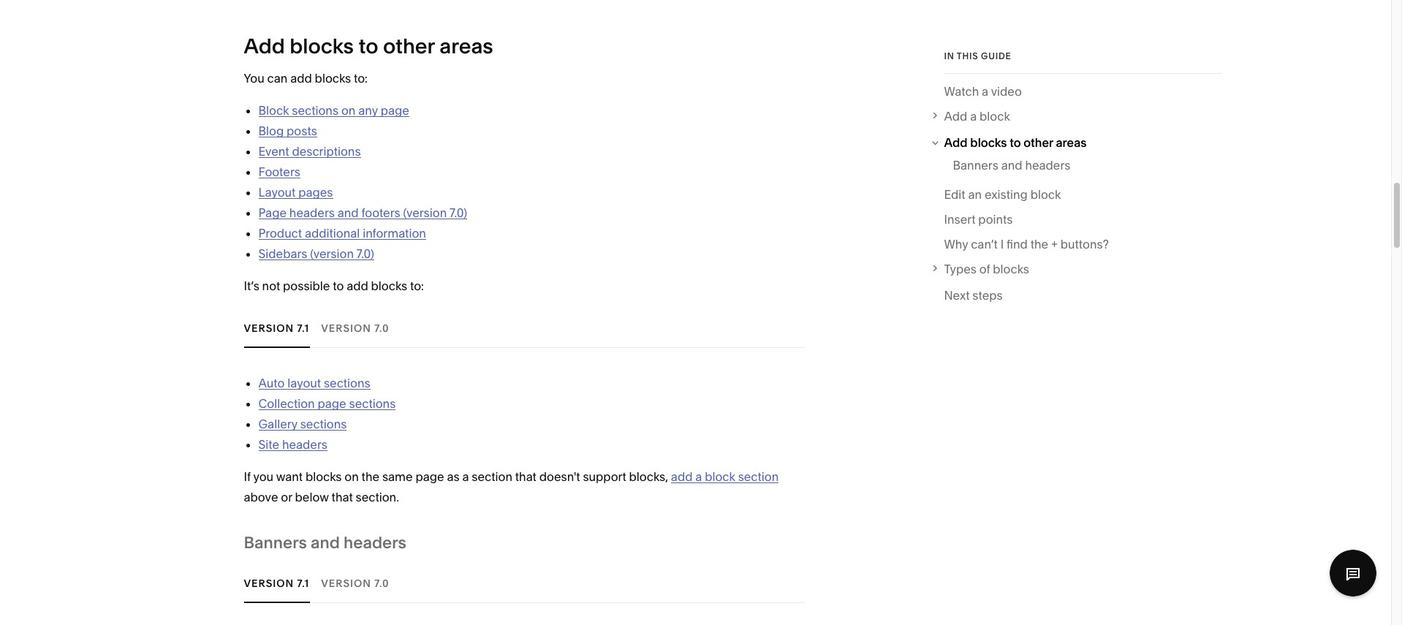 Task type: locate. For each thing, give the bounding box(es) containing it.
the up section.
[[362, 470, 380, 484]]

1 horizontal spatial block
[[980, 109, 1010, 124]]

add down add a block
[[944, 136, 968, 150]]

0 vertical spatial to
[[359, 34, 378, 59]]

a right as
[[462, 470, 469, 484]]

that right below
[[332, 490, 353, 505]]

2 version 7.1 from the top
[[244, 577, 309, 590]]

1 horizontal spatial banners
[[953, 158, 999, 173]]

sections
[[292, 103, 339, 118], [324, 376, 371, 391], [349, 397, 396, 411], [300, 417, 347, 432]]

1 vertical spatial add
[[944, 109, 968, 124]]

0 vertical spatial page
[[381, 103, 409, 118]]

version 7.0 button
[[321, 308, 389, 348], [321, 563, 389, 604]]

add inside if you want blocks on the same page as a section that doesn't support blocks, add a block section above or below that section.
[[671, 470, 693, 484]]

1 version 7.0 from the top
[[321, 322, 389, 335]]

1 horizontal spatial that
[[515, 470, 537, 484]]

1 vertical spatial version 7.1
[[244, 577, 309, 590]]

page down auto layout sections link
[[318, 397, 346, 411]]

page for any
[[381, 103, 409, 118]]

areas inside dropdown button
[[1056, 136, 1087, 150]]

product
[[258, 226, 302, 241]]

2 vertical spatial add
[[671, 470, 693, 484]]

0 vertical spatial block
[[980, 109, 1010, 124]]

1 horizontal spatial page
[[381, 103, 409, 118]]

event
[[258, 144, 289, 159]]

1 vertical spatial add blocks to other areas
[[944, 136, 1087, 150]]

sections down collection page sections link
[[300, 417, 347, 432]]

of
[[980, 262, 990, 276]]

any
[[358, 103, 378, 118]]

version
[[244, 322, 294, 335], [321, 322, 371, 335], [244, 577, 294, 590], [321, 577, 371, 590]]

(version up information
[[403, 206, 447, 220]]

0 vertical spatial that
[[515, 470, 537, 484]]

to up banners and headers link
[[1010, 136, 1021, 150]]

add a block
[[944, 109, 1010, 124]]

page inside auto layout sections collection page sections gallery sections site headers
[[318, 397, 346, 411]]

add blocks to other areas button
[[929, 133, 1221, 153]]

1 vertical spatial and
[[338, 206, 359, 220]]

add blocks to other areas inside dropdown button
[[944, 136, 1087, 150]]

block sections on any page blog posts event descriptions footers layout pages page headers and footers (version 7.0) product additional information sidebars (version 7.0)
[[258, 103, 467, 261]]

1 section from the left
[[472, 470, 513, 484]]

0 horizontal spatial to
[[333, 279, 344, 294]]

1 version 7.0 button from the top
[[321, 308, 389, 348]]

headers
[[1025, 158, 1071, 173], [289, 206, 335, 220], [282, 438, 328, 452], [344, 533, 406, 553]]

sections inside block sections on any page blog posts event descriptions footers layout pages page headers and footers (version 7.0) product additional information sidebars (version 7.0)
[[292, 103, 339, 118]]

headers down gallery sections link
[[282, 438, 328, 452]]

to: up any
[[354, 71, 368, 86]]

block down watch a video link
[[980, 109, 1010, 124]]

block inside dropdown button
[[980, 109, 1010, 124]]

2 vertical spatial block
[[705, 470, 735, 484]]

1 tab list from the top
[[244, 308, 805, 348]]

2 version 7.0 from the top
[[321, 577, 389, 590]]

page
[[381, 103, 409, 118], [318, 397, 346, 411], [416, 470, 444, 484]]

1 horizontal spatial banners and headers
[[953, 158, 1071, 173]]

7.1
[[297, 322, 309, 335], [297, 577, 309, 590]]

0 vertical spatial version 7.0
[[321, 322, 389, 335]]

1 vertical spatial banners and headers
[[244, 533, 406, 553]]

0 vertical spatial 7.0)
[[450, 206, 467, 220]]

event descriptions link
[[258, 144, 361, 159]]

version 7.0
[[321, 322, 389, 335], [321, 577, 389, 590]]

1 vertical spatial tab list
[[244, 563, 805, 604]]

block right existing
[[1031, 187, 1061, 202]]

0 vertical spatial tab list
[[244, 308, 805, 348]]

0 vertical spatial 7.0
[[375, 322, 389, 335]]

0 vertical spatial add blocks to other areas
[[244, 34, 493, 59]]

0 horizontal spatial banners and headers
[[244, 533, 406, 553]]

to right possible on the left of the page
[[333, 279, 344, 294]]

blocks up below
[[306, 470, 342, 484]]

add a block button
[[929, 106, 1221, 126]]

steps
[[973, 288, 1003, 303]]

1 vertical spatial banners
[[244, 533, 307, 553]]

headers inside auto layout sections collection page sections gallery sections site headers
[[282, 438, 328, 452]]

page right any
[[381, 103, 409, 118]]

edit an existing block link
[[944, 184, 1061, 209]]

2 vertical spatial to
[[333, 279, 344, 294]]

2 version 7.0 button from the top
[[321, 563, 389, 604]]

0 horizontal spatial add blocks to other areas
[[244, 34, 493, 59]]

1 horizontal spatial section
[[738, 470, 779, 484]]

1 vertical spatial that
[[332, 490, 353, 505]]

this
[[957, 50, 979, 61]]

a down watch a video link
[[970, 109, 977, 124]]

page left as
[[416, 470, 444, 484]]

0 horizontal spatial areas
[[440, 34, 493, 59]]

0 vertical spatial other
[[383, 34, 435, 59]]

0 vertical spatial version 7.0 button
[[321, 308, 389, 348]]

that left doesn't
[[515, 470, 537, 484]]

sidebars (version 7.0) link
[[258, 247, 374, 261]]

layout
[[258, 185, 296, 200]]

1 vertical spatial version 7.0
[[321, 577, 389, 590]]

if
[[244, 470, 251, 484]]

1 horizontal spatial to
[[359, 34, 378, 59]]

same
[[382, 470, 413, 484]]

7.0 for version 7.0 button associated with 1st version 7.1 button from the top of the page
[[375, 322, 389, 335]]

site headers link
[[258, 438, 328, 452]]

0 horizontal spatial to:
[[354, 71, 368, 86]]

add right can
[[290, 71, 312, 86]]

banners and headers down below
[[244, 533, 406, 553]]

block sections on any page link
[[258, 103, 409, 118]]

2 vertical spatial and
[[311, 533, 340, 553]]

banners
[[953, 158, 999, 173], [244, 533, 307, 553]]

1 vertical spatial to
[[1010, 136, 1021, 150]]

2 horizontal spatial add
[[671, 470, 693, 484]]

1 vertical spatial version 7.1 button
[[244, 563, 309, 604]]

above
[[244, 490, 278, 505]]

1 horizontal spatial areas
[[1056, 136, 1087, 150]]

2 vertical spatial add
[[944, 136, 968, 150]]

1 horizontal spatial (version
[[403, 206, 447, 220]]

banners down or
[[244, 533, 307, 553]]

edit an existing block
[[944, 187, 1061, 202]]

banners up an
[[953, 158, 999, 173]]

add blocks to other areas up banners and headers link
[[944, 136, 1087, 150]]

blog posts link
[[258, 124, 317, 139]]

1 vertical spatial other
[[1024, 136, 1053, 150]]

0 vertical spatial on
[[341, 103, 356, 118]]

sections up posts
[[292, 103, 339, 118]]

collection
[[258, 397, 315, 411]]

2 7.0 from the top
[[375, 577, 389, 590]]

the left +
[[1031, 237, 1049, 251]]

blocks
[[290, 34, 354, 59], [315, 71, 351, 86], [971, 136, 1007, 150], [993, 262, 1029, 276], [371, 279, 407, 294], [306, 470, 342, 484]]

0 vertical spatial 7.1
[[297, 322, 309, 335]]

1 vertical spatial version 7.0 button
[[321, 563, 389, 604]]

(version down additional
[[310, 247, 354, 261]]

add right possible on the left of the page
[[347, 279, 368, 294]]

i
[[1001, 237, 1004, 251]]

descriptions
[[292, 144, 361, 159]]

add blocks to other areas
[[244, 34, 493, 59], [944, 136, 1087, 150]]

1 vertical spatial on
[[345, 470, 359, 484]]

0 horizontal spatial add
[[290, 71, 312, 86]]

add right blocks,
[[671, 470, 693, 484]]

1 horizontal spatial add
[[347, 279, 368, 294]]

video
[[991, 84, 1022, 99]]

block inside 'link'
[[1031, 187, 1061, 202]]

add inside add a block link
[[944, 109, 968, 124]]

0 vertical spatial banners and headers
[[953, 158, 1071, 173]]

0 vertical spatial version 7.1
[[244, 322, 309, 335]]

0 horizontal spatial the
[[362, 470, 380, 484]]

to up any
[[359, 34, 378, 59]]

tab list
[[244, 308, 805, 348], [244, 563, 805, 604]]

0 vertical spatial version 7.1 button
[[244, 308, 309, 348]]

0 horizontal spatial page
[[318, 397, 346, 411]]

gallery
[[258, 417, 297, 432]]

1 version 7.1 from the top
[[244, 322, 309, 335]]

1 horizontal spatial other
[[1024, 136, 1053, 150]]

2 horizontal spatial page
[[416, 470, 444, 484]]

1 vertical spatial 7.1
[[297, 577, 309, 590]]

site
[[258, 438, 279, 452]]

buttons?
[[1061, 237, 1109, 251]]

why can't i find the + buttons?
[[944, 237, 1109, 251]]

to
[[359, 34, 378, 59], [1010, 136, 1021, 150], [333, 279, 344, 294]]

0 horizontal spatial 7.0)
[[357, 247, 374, 261]]

areas
[[440, 34, 493, 59], [1056, 136, 1087, 150]]

and up product additional information link
[[338, 206, 359, 220]]

0 horizontal spatial (version
[[310, 247, 354, 261]]

on up section.
[[345, 470, 359, 484]]

add
[[290, 71, 312, 86], [347, 279, 368, 294], [671, 470, 693, 484]]

1 vertical spatial areas
[[1056, 136, 1087, 150]]

0 vertical spatial add
[[290, 71, 312, 86]]

a
[[982, 84, 989, 99], [970, 109, 977, 124], [462, 470, 469, 484], [696, 470, 702, 484]]

7.0)
[[450, 206, 467, 220], [357, 247, 374, 261]]

0 vertical spatial to:
[[354, 71, 368, 86]]

1 vertical spatial page
[[318, 397, 346, 411]]

1 horizontal spatial add blocks to other areas
[[944, 136, 1087, 150]]

+
[[1051, 237, 1058, 251]]

and inside block sections on any page blog posts event descriptions footers layout pages page headers and footers (version 7.0) product additional information sidebars (version 7.0)
[[338, 206, 359, 220]]

block
[[980, 109, 1010, 124], [1031, 187, 1061, 202], [705, 470, 735, 484]]

headers down pages
[[289, 206, 335, 220]]

points
[[979, 212, 1013, 227]]

existing
[[985, 187, 1028, 202]]

1 horizontal spatial the
[[1031, 237, 1049, 251]]

add down "watch"
[[944, 109, 968, 124]]

banners and headers up existing
[[953, 158, 1071, 173]]

0 horizontal spatial section
[[472, 470, 513, 484]]

page inside block sections on any page blog posts event descriptions footers layout pages page headers and footers (version 7.0) product additional information sidebars (version 7.0)
[[381, 103, 409, 118]]

sections down auto layout sections link
[[349, 397, 396, 411]]

add inside add blocks to other areas link
[[944, 136, 968, 150]]

0 horizontal spatial block
[[705, 470, 735, 484]]

in
[[944, 50, 955, 61]]

version 7.0 for 2nd version 7.1 button from the top
[[321, 577, 389, 590]]

add blocks to other areas up any
[[244, 34, 493, 59]]

0 vertical spatial areas
[[440, 34, 493, 59]]

version 7.1 for 2nd version 7.1 button from the top
[[244, 577, 309, 590]]

doesn't
[[539, 470, 580, 484]]

7.0 for 2nd version 7.1 button from the top version 7.0 button
[[375, 577, 389, 590]]

2 horizontal spatial to
[[1010, 136, 1021, 150]]

block right blocks,
[[705, 470, 735, 484]]

you
[[253, 470, 274, 484]]

1 vertical spatial to:
[[410, 279, 424, 294]]

auto
[[258, 376, 285, 391]]

banners and headers
[[953, 158, 1071, 173], [244, 533, 406, 553]]

0 vertical spatial and
[[1001, 158, 1023, 173]]

a left the video
[[982, 84, 989, 99]]

(version
[[403, 206, 447, 220], [310, 247, 354, 261]]

blocks up block sections on any page 'link'
[[315, 71, 351, 86]]

and
[[1001, 158, 1023, 173], [338, 206, 359, 220], [311, 533, 340, 553]]

1 vertical spatial (version
[[310, 247, 354, 261]]

and down below
[[311, 533, 340, 553]]

add up you
[[244, 34, 285, 59]]

0 vertical spatial the
[[1031, 237, 1049, 251]]

if you want blocks on the same page as a section that doesn't support blocks, add a block section above or below that section.
[[244, 470, 779, 505]]

0 horizontal spatial banners
[[244, 533, 307, 553]]

blog
[[258, 124, 284, 139]]

2 tab list from the top
[[244, 563, 805, 604]]

on
[[341, 103, 356, 118], [345, 470, 359, 484]]

to: down information
[[410, 279, 424, 294]]

on left any
[[341, 103, 356, 118]]

0 horizontal spatial other
[[383, 34, 435, 59]]

1 version 7.1 button from the top
[[244, 308, 309, 348]]

1 vertical spatial 7.0
[[375, 577, 389, 590]]

and up existing
[[1001, 158, 1023, 173]]

other inside dropdown button
[[1024, 136, 1053, 150]]

section
[[472, 470, 513, 484], [738, 470, 779, 484]]

0 vertical spatial banners
[[953, 158, 999, 173]]

add blocks to other areas link
[[944, 133, 1221, 153]]

1 vertical spatial block
[[1031, 187, 1061, 202]]

section.
[[356, 490, 399, 505]]

block
[[258, 103, 289, 118]]

on inside block sections on any page blog posts event descriptions footers layout pages page headers and footers (version 7.0) product additional information sidebars (version 7.0)
[[341, 103, 356, 118]]

1 vertical spatial the
[[362, 470, 380, 484]]

next steps link
[[944, 285, 1003, 310]]

1 7.0 from the top
[[375, 322, 389, 335]]

1 horizontal spatial 7.0)
[[450, 206, 467, 220]]

2 vertical spatial page
[[416, 470, 444, 484]]

2 horizontal spatial block
[[1031, 187, 1061, 202]]

version 7.1 button
[[244, 308, 309, 348], [244, 563, 309, 604]]



Task type: describe. For each thing, give the bounding box(es) containing it.
watch a video link
[[944, 81, 1022, 106]]

edit
[[944, 187, 966, 202]]

to inside dropdown button
[[1010, 136, 1021, 150]]

blocks inside if you want blocks on the same page as a section that doesn't support blocks, add a block section above or below that section.
[[306, 470, 342, 484]]

below
[[295, 490, 329, 505]]

version 7.0 button for 2nd version 7.1 button from the top
[[321, 563, 389, 604]]

headers down section.
[[344, 533, 406, 553]]

sidebars
[[258, 247, 307, 261]]

can't
[[971, 237, 998, 251]]

auto layout sections link
[[258, 376, 371, 391]]

banners and headers link
[[953, 155, 1071, 180]]

blocks down information
[[371, 279, 407, 294]]

information
[[363, 226, 426, 241]]

add a block section link
[[671, 470, 779, 484]]

you
[[244, 71, 264, 86]]

footers link
[[258, 165, 300, 179]]

find
[[1007, 237, 1028, 251]]

1 vertical spatial 7.0)
[[357, 247, 374, 261]]

types of blocks
[[944, 262, 1029, 276]]

add a block link
[[944, 106, 1221, 126]]

1 vertical spatial add
[[347, 279, 368, 294]]

page inside if you want blocks on the same page as a section that doesn't support blocks, add a block section above or below that section.
[[416, 470, 444, 484]]

version 7.1 for 1st version 7.1 button from the top of the page
[[244, 322, 309, 335]]

blocks,
[[629, 470, 668, 484]]

2 7.1 from the top
[[297, 577, 309, 590]]

a right blocks,
[[696, 470, 702, 484]]

add for add blocks to other areas
[[944, 136, 968, 150]]

sections up collection page sections link
[[324, 376, 371, 391]]

2 section from the left
[[738, 470, 779, 484]]

0 vertical spatial (version
[[403, 206, 447, 220]]

auto layout sections collection page sections gallery sections site headers
[[258, 376, 396, 452]]

it's not possible to add blocks to:
[[244, 279, 424, 294]]

insert points
[[944, 212, 1013, 227]]

an
[[968, 187, 982, 202]]

in this guide
[[944, 50, 1012, 61]]

you can add blocks to:
[[244, 71, 368, 86]]

0 horizontal spatial that
[[332, 490, 353, 505]]

or
[[281, 490, 292, 505]]

page headers and footers (version 7.0) link
[[258, 206, 467, 220]]

the inside if you want blocks on the same page as a section that doesn't support blocks, add a block section above or below that section.
[[362, 470, 380, 484]]

next steps
[[944, 288, 1003, 303]]

a inside dropdown button
[[970, 109, 977, 124]]

headers down add blocks to other areas dropdown button
[[1025, 158, 1071, 173]]

version 7.0 for 1st version 7.1 button from the top of the page
[[321, 322, 389, 335]]

watch a video
[[944, 84, 1022, 99]]

next
[[944, 288, 970, 303]]

footers
[[258, 165, 300, 179]]

block inside if you want blocks on the same page as a section that doesn't support blocks, add a block section above or below that section.
[[705, 470, 735, 484]]

why
[[944, 237, 968, 251]]

want
[[276, 470, 303, 484]]

posts
[[287, 124, 317, 139]]

footers
[[362, 206, 400, 220]]

possible
[[283, 279, 330, 294]]

guide
[[981, 50, 1012, 61]]

types of blocks link
[[944, 259, 1221, 279]]

2 version 7.1 button from the top
[[244, 563, 309, 604]]

blocks down add a block
[[971, 136, 1007, 150]]

support
[[583, 470, 626, 484]]

blocks up you can add blocks to:
[[290, 34, 354, 59]]

additional
[[305, 226, 360, 241]]

types of blocks button
[[929, 259, 1221, 279]]

page
[[258, 206, 287, 220]]

as
[[447, 470, 460, 484]]

it's
[[244, 279, 259, 294]]

not
[[262, 279, 280, 294]]

add for add a block
[[944, 109, 968, 124]]

page for collection
[[318, 397, 346, 411]]

product additional information link
[[258, 226, 426, 241]]

collection page sections link
[[258, 397, 396, 411]]

version 7.0 button for 1st version 7.1 button from the top of the page
[[321, 308, 389, 348]]

blocks down find
[[993, 262, 1029, 276]]

watch
[[944, 84, 979, 99]]

headers inside block sections on any page blog posts event descriptions footers layout pages page headers and footers (version 7.0) product additional information sidebars (version 7.0)
[[289, 206, 335, 220]]

insert points link
[[944, 209, 1013, 234]]

layout
[[287, 376, 321, 391]]

on inside if you want blocks on the same page as a section that doesn't support blocks, add a block section above or below that section.
[[345, 470, 359, 484]]

layout pages link
[[258, 185, 333, 200]]

gallery sections link
[[258, 417, 347, 432]]

types
[[944, 262, 977, 276]]

0 vertical spatial add
[[244, 34, 285, 59]]

1 7.1 from the top
[[297, 322, 309, 335]]

why can't i find the + buttons? link
[[944, 234, 1109, 259]]

1 horizontal spatial to:
[[410, 279, 424, 294]]

insert
[[944, 212, 976, 227]]

can
[[267, 71, 288, 86]]

pages
[[298, 185, 333, 200]]



Task type: vqa. For each thing, say whether or not it's contained in the screenshot.
built- inside the Code blocks Add HTML, Markdown, CSS, and more to customize your site beyond its built-in features. Use code bloc...
no



